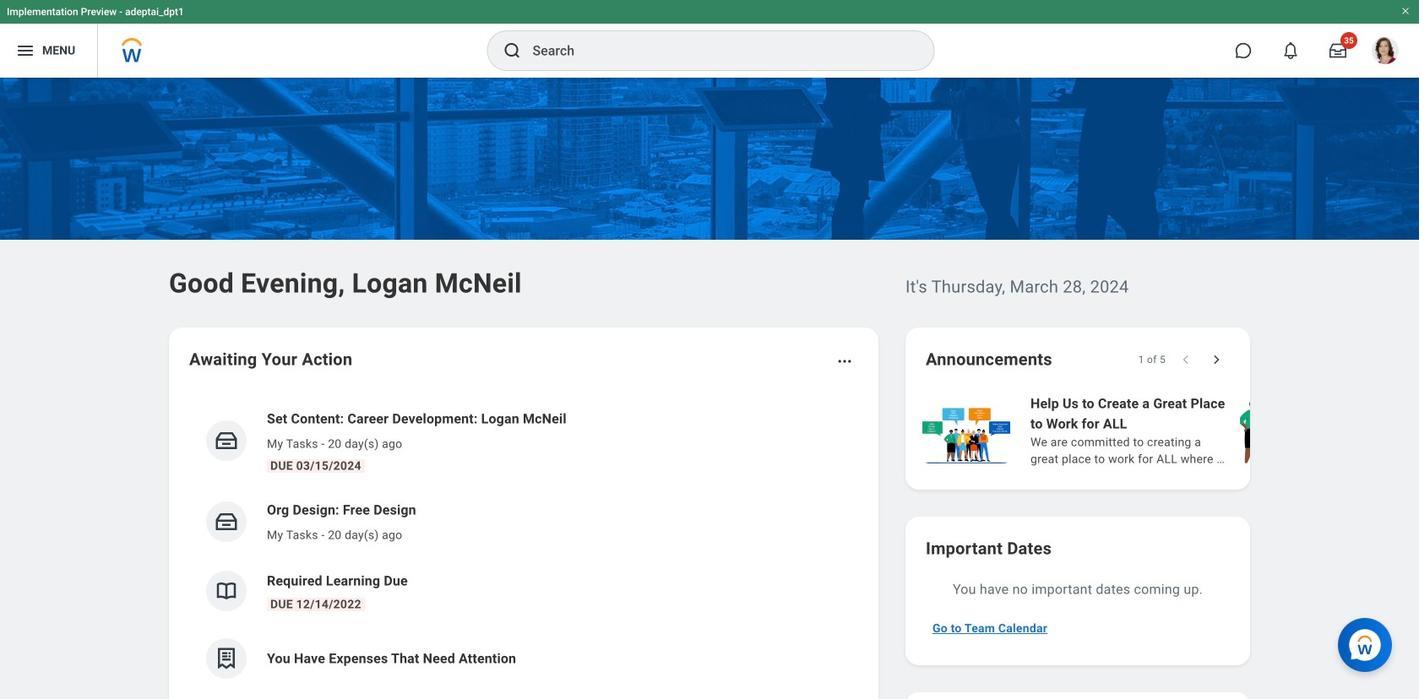 Task type: describe. For each thing, give the bounding box(es) containing it.
notifications large image
[[1283, 42, 1300, 59]]

Search Workday  search field
[[533, 32, 899, 69]]

chevron right small image
[[1208, 352, 1225, 368]]

related actions image
[[837, 353, 853, 370]]

search image
[[502, 41, 523, 61]]

justify image
[[15, 41, 35, 61]]

book open image
[[214, 579, 239, 604]]

inbox large image
[[1330, 42, 1347, 59]]



Task type: vqa. For each thing, say whether or not it's contained in the screenshot.
EXP-00009604 USD
no



Task type: locate. For each thing, give the bounding box(es) containing it.
status
[[1139, 353, 1166, 367]]

main content
[[0, 78, 1420, 700]]

list
[[919, 392, 1420, 470], [189, 395, 859, 693]]

banner
[[0, 0, 1420, 78]]

chevron left small image
[[1178, 352, 1195, 368]]

inbox image
[[214, 428, 239, 454]]

close environment banner image
[[1401, 6, 1411, 16]]

1 horizontal spatial list
[[919, 392, 1420, 470]]

profile logan mcneil image
[[1372, 37, 1399, 68]]

inbox image
[[214, 510, 239, 535]]

dashboard expenses image
[[214, 646, 239, 672]]

0 horizontal spatial list
[[189, 395, 859, 693]]



